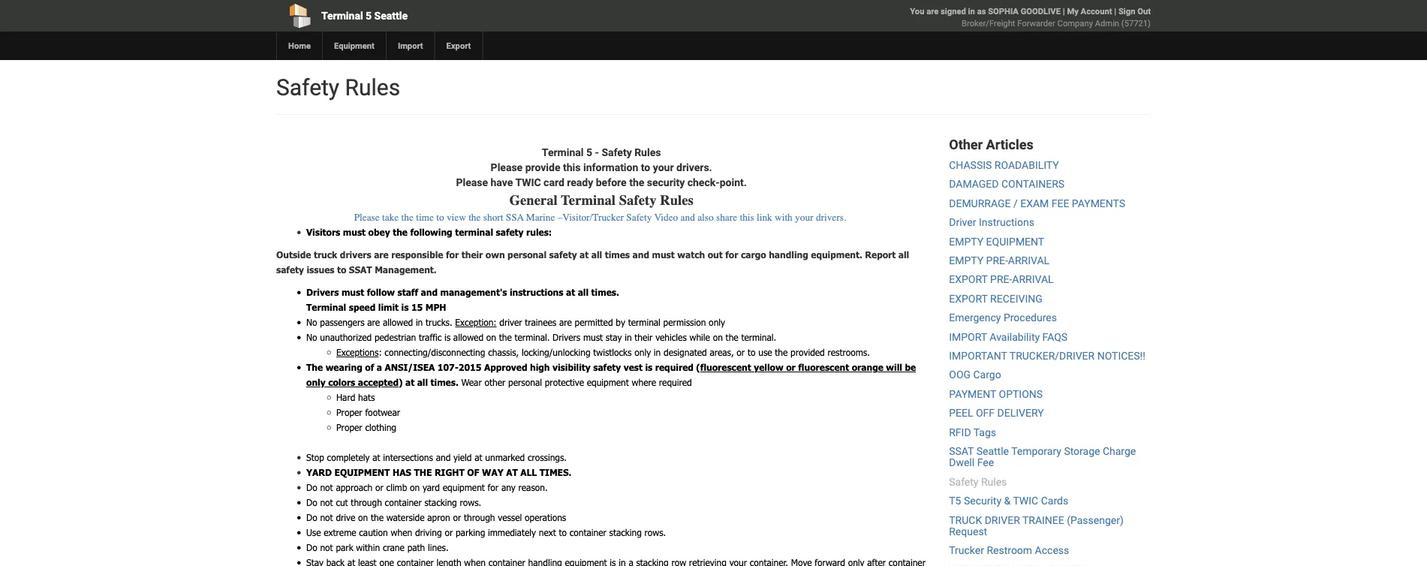 Task type: locate. For each thing, give the bounding box(es) containing it.
1 vertical spatial no
[[306, 332, 317, 343]]

is left 15 at the bottom
[[401, 302, 409, 313]]

terminal inside terminal 5 - safety rules please provide this information to your drivers. please have twic card ready before the security check-point. general terminal safety rules please take the time to view the short ssa marine –visitor/trucker safety video and also share this link with your drivers. visitors must obey the following terminal safety rules:
[[455, 227, 493, 238]]

please take the time to view the short ssa marine –visitor/trucker safety video and also share this link with your drivers. link
[[354, 212, 846, 224]]

emergency procedures link
[[949, 312, 1057, 324]]

at right yield at the left bottom of the page
[[475, 452, 482, 463]]

1 horizontal spatial fluorescent
[[798, 362, 849, 373]]

permission
[[664, 317, 706, 328]]

as
[[977, 6, 986, 16]]

0 vertical spatial rows.
[[460, 497, 481, 508]]

sophia
[[988, 6, 1019, 16]]

drivers up the locking/unlocking
[[553, 332, 581, 343]]

1 horizontal spatial through
[[464, 512, 495, 523]]

1 vertical spatial equipment
[[335, 467, 390, 478]]

ansi/isea
[[385, 362, 435, 373]]

1 vertical spatial terminal
[[628, 317, 661, 328]]

drive
[[336, 512, 355, 523]]

ssat inside outside truck drivers are responsible for their own personal safety at all times and must watch out for cargo handling equipment. report all safety issues to ssat management.
[[349, 264, 372, 275]]

| left 'my'
[[1063, 6, 1065, 16]]

important
[[949, 350, 1007, 362]]

1 terminal. from the left
[[515, 332, 550, 343]]

to down drivers at the left of page
[[337, 264, 346, 275]]

at right the completely on the left of the page
[[373, 452, 380, 463]]

for down way
[[488, 482, 499, 493]]

my account link
[[1067, 6, 1112, 16]]

1 horizontal spatial equipment
[[587, 377, 629, 388]]

1 horizontal spatial is
[[445, 332, 451, 343]]

have
[[491, 176, 513, 188]]

0 vertical spatial container
[[385, 497, 422, 508]]

times
[[605, 249, 630, 260]]

their left own
[[462, 249, 483, 260]]

this up "ready"
[[563, 161, 581, 173]]

right
[[435, 467, 465, 478]]

equipment
[[986, 235, 1045, 248], [335, 467, 390, 478]]

and up the right
[[436, 452, 451, 463]]

and up mph
[[421, 287, 438, 298]]

personal down high
[[508, 377, 542, 388]]

seattle down tags
[[977, 445, 1009, 458]]

equipment down of
[[443, 482, 485, 493]]

no left the passengers
[[306, 317, 317, 328]]

0 vertical spatial personal
[[508, 249, 547, 260]]

for
[[446, 249, 459, 260], [726, 249, 739, 260], [488, 482, 499, 493]]

export up export receiving link
[[949, 273, 988, 286]]

and
[[681, 212, 695, 224], [633, 249, 650, 260], [421, 287, 438, 298], [436, 452, 451, 463]]

their inside outside truck drivers are responsible for their own personal safety at all times and must watch out for cargo handling equipment. report all safety issues to ssat management.
[[462, 249, 483, 260]]

1 vertical spatial only
[[635, 347, 651, 358]]

rows.
[[460, 497, 481, 508], [645, 527, 666, 538]]

fluorescent down areas,
[[700, 362, 751, 373]]

1 horizontal spatial twic
[[1013, 495, 1039, 507]]

drivers.
[[677, 161, 712, 173], [816, 212, 846, 224]]

1 vertical spatial their
[[635, 332, 653, 343]]

must inside outside truck drivers are responsible for their own personal safety at all times and must watch out for cargo handling equipment. report all safety issues to ssat management.
[[652, 249, 675, 260]]

only up while
[[709, 317, 725, 328]]

1 horizontal spatial |
[[1115, 6, 1117, 16]]

0 horizontal spatial your
[[653, 161, 674, 173]]

terminal right by
[[628, 317, 661, 328]]

receiving
[[991, 293, 1043, 305]]

please left the have
[[456, 176, 488, 188]]

2 terminal. from the left
[[741, 332, 777, 343]]

pre- down empty equipment link
[[986, 254, 1008, 267]]

2 vertical spatial only
[[306, 377, 326, 388]]

only inside fluorescent yellow or fluorescent orange will be only colors accepted
[[306, 377, 326, 388]]

park
[[336, 542, 353, 553]]

2 export from the top
[[949, 293, 988, 305]]

in inside you are signed in as sophia goodlive | my account | sign out broker/freight forwarder company admin (57721)
[[968, 6, 975, 16]]

arrival up receiving
[[1012, 273, 1054, 286]]

rules
[[345, 74, 400, 101], [635, 146, 661, 158], [660, 192, 694, 208], [981, 476, 1007, 488]]

stacking
[[425, 497, 457, 508], [609, 527, 642, 538]]

at left "times"
[[580, 249, 589, 260]]

1 vertical spatial times.
[[431, 377, 459, 388]]

equipment inside stop completely at intersections and yield at unmarked crossings. yard equipment has the right of way at all times. do not approach or climb on yard equipment for any reason. do not cut through container stacking rows. do not drive on the waterside apron or through vessel operations use extreme caution when driving or parking immediately next to container stacking rows. do not park within crane path lines.
[[335, 467, 390, 478]]

0 horizontal spatial drivers.
[[677, 161, 712, 173]]

5 up equipment
[[366, 9, 372, 22]]

0 horizontal spatial seattle
[[374, 9, 408, 22]]

5 inside the terminal 5 seattle link
[[366, 9, 372, 22]]

)
[[399, 377, 403, 388]]

pre- down empty pre-arrival link
[[991, 273, 1012, 286]]

truck
[[949, 514, 982, 526]]

0 horizontal spatial fluorescent
[[700, 362, 751, 373]]

all left "times"
[[592, 249, 602, 260]]

0 horizontal spatial terminal.
[[515, 332, 550, 343]]

please up the have
[[491, 161, 523, 173]]

equipment up approach
[[335, 467, 390, 478]]

1 vertical spatial allowed
[[453, 332, 484, 343]]

2 proper from the top
[[336, 422, 362, 433]]

0 vertical spatial 5
[[366, 9, 372, 22]]

drivers
[[306, 287, 339, 298], [553, 332, 581, 343]]

container up waterside
[[385, 497, 422, 508]]

fluorescent yellow or fluorescent orange will be only colors accepted
[[306, 362, 916, 388]]

proper down hard
[[336, 407, 362, 418]]

all down outside truck drivers are responsible for their own personal safety at all times and must watch out for cargo handling equipment. report all safety issues to ssat management. on the top
[[578, 287, 589, 298]]

in down 'vehicles'
[[654, 347, 661, 358]]

empty down empty equipment link
[[949, 254, 984, 267]]

yard
[[306, 467, 332, 478]]

1 vertical spatial stacking
[[609, 527, 642, 538]]

terminal inside drivers must follow staff and management's instructions at all times. terminal speed limit is 15 mph no passengers are allowed in trucks. exception: driver trainees are permitted by terminal permission only no unauthorized pedestrian traffic is allowed on the terminal. drivers must stay in their vehicles while on the terminal. exceptions : connecting/disconnecting chassis, locking/unlocking twistlocks only in designated areas, or to use the provided restrooms.
[[306, 302, 346, 313]]

not left drive
[[320, 512, 333, 523]]

other
[[485, 377, 506, 388]]

equipment down "instructions"
[[986, 235, 1045, 248]]

stop
[[306, 452, 324, 463]]

you are signed in as sophia goodlive | my account | sign out broker/freight forwarder company admin (57721)
[[910, 6, 1151, 28]]

containers
[[1002, 178, 1065, 191]]

1 horizontal spatial allowed
[[453, 332, 484, 343]]

1 vertical spatial export
[[949, 293, 988, 305]]

0 vertical spatial your
[[653, 161, 674, 173]]

0 horizontal spatial drivers
[[306, 287, 339, 298]]

allowed
[[383, 317, 413, 328], [453, 332, 484, 343]]

1 vertical spatial ssat
[[949, 445, 974, 458]]

by
[[616, 317, 625, 328]]

0 horizontal spatial |
[[1063, 6, 1065, 16]]

1 vertical spatial this
[[740, 212, 754, 224]]

0 vertical spatial only
[[709, 317, 725, 328]]

5 inside terminal 5 - safety rules please provide this information to your drivers. please have twic card ready before the security check-point. general terminal safety rules please take the time to view the short ssa marine –visitor/trucker safety video and also share this link with your drivers. visitors must obey the following terminal safety rules:
[[586, 146, 592, 158]]

seattle up import link
[[374, 9, 408, 22]]

safety inside other articles chassis roadability damaged containers demurrage / exam fee payments driver instructions empty equipment empty pre-arrival export pre-arrival export receiving emergency procedures import availability faqs important trucker/driver notices!! oog cargo payment options peel off delivery rfid tags ssat seattle temporary storage charge dwell fee safety rules t5 security & twic cards truck driver trainee (passenger) request trucker restroom access
[[949, 476, 979, 488]]

rules:
[[526, 227, 552, 238]]

or right areas,
[[737, 347, 745, 358]]

0 horizontal spatial through
[[351, 497, 382, 508]]

2015
[[459, 362, 482, 373]]

this
[[563, 161, 581, 173], [740, 212, 754, 224]]

short
[[483, 212, 503, 224]]

or left 'climb'
[[375, 482, 384, 493]]

time
[[416, 212, 434, 224]]

ssat inside other articles chassis roadability damaged containers demurrage / exam fee payments driver instructions empty equipment empty pre-arrival export pre-arrival export receiving emergency procedures import availability faqs important trucker/driver notices!! oog cargo payment options peel off delivery rfid tags ssat seattle temporary storage charge dwell fee safety rules t5 security & twic cards truck driver trainee (passenger) request trucker restroom access
[[949, 445, 974, 458]]

or inside fluorescent yellow or fluorescent orange will be only colors accepted
[[786, 362, 796, 373]]

1 horizontal spatial this
[[740, 212, 754, 224]]

your up security
[[653, 161, 674, 173]]

management.
[[375, 264, 437, 275]]

1 horizontal spatial their
[[635, 332, 653, 343]]

1 horizontal spatial times.
[[591, 287, 619, 298]]

not
[[320, 482, 333, 493], [320, 497, 333, 508], [320, 512, 333, 523], [320, 542, 333, 553]]

export up emergency
[[949, 293, 988, 305]]

through down approach
[[351, 497, 382, 508]]

oog cargo link
[[949, 369, 1001, 381]]

0 vertical spatial no
[[306, 317, 317, 328]]

1 horizontal spatial seattle
[[977, 445, 1009, 458]]

0 horizontal spatial only
[[306, 377, 326, 388]]

0 horizontal spatial terminal
[[455, 227, 493, 238]]

0 vertical spatial arrival
[[1008, 254, 1050, 267]]

damaged
[[949, 178, 999, 191]]

rfid
[[949, 426, 971, 438]]

other
[[949, 137, 983, 152]]

2 vertical spatial please
[[354, 212, 380, 224]]

the up caution
[[371, 512, 384, 523]]

1 horizontal spatial 5
[[586, 146, 592, 158]]

0 vertical spatial their
[[462, 249, 483, 260]]

1 vertical spatial arrival
[[1012, 273, 1054, 286]]

proper up the completely on the left of the page
[[336, 422, 362, 433]]

chassis,
[[488, 347, 519, 358]]

container
[[385, 497, 422, 508], [570, 527, 607, 538]]

permitted
[[575, 317, 613, 328]]

1 horizontal spatial stacking
[[609, 527, 642, 538]]

are down speed
[[367, 317, 380, 328]]

the up areas,
[[726, 332, 739, 343]]

required right where
[[659, 377, 692, 388]]

all
[[592, 249, 602, 260], [899, 249, 910, 260], [578, 287, 589, 298], [417, 377, 428, 388]]

0 vertical spatial drivers.
[[677, 161, 712, 173]]

0 vertical spatial pre-
[[986, 254, 1008, 267]]

1 horizontal spatial for
[[488, 482, 499, 493]]

0 horizontal spatial is
[[401, 302, 409, 313]]

0 horizontal spatial ssat
[[349, 264, 372, 275]]

0 vertical spatial terminal
[[455, 227, 493, 238]]

is right traffic
[[445, 332, 451, 343]]

twic up general
[[515, 176, 541, 188]]

0 vertical spatial export
[[949, 273, 988, 286]]

to left use
[[748, 347, 756, 358]]

point.
[[720, 176, 747, 188]]

or down apron
[[445, 527, 453, 538]]

their inside drivers must follow staff and management's instructions at all times. terminal speed limit is 15 mph no passengers are allowed in trucks. exception: driver trainees are permitted by terminal permission only no unauthorized pedestrian traffic is allowed on the terminal. drivers must stay in their vehicles while on the terminal. exceptions : connecting/disconnecting chassis, locking/unlocking twistlocks only in designated areas, or to use the provided restrooms.
[[635, 332, 653, 343]]

drivers. up check-
[[677, 161, 712, 173]]

1 vertical spatial equipment
[[443, 482, 485, 493]]

safety down twistlocks
[[593, 362, 621, 373]]

1 horizontal spatial terminal
[[628, 317, 661, 328]]

orange
[[852, 362, 884, 373]]

safety down home
[[276, 74, 339, 101]]

2 horizontal spatial please
[[491, 161, 523, 173]]

1 horizontal spatial terminal.
[[741, 332, 777, 343]]

and inside outside truck drivers are responsible for their own personal safety at all times and must watch out for cargo handling equipment. report all safety issues to ssat management.
[[633, 249, 650, 260]]

1 horizontal spatial your
[[795, 212, 814, 224]]

1 horizontal spatial only
[[635, 347, 651, 358]]

terminal up the passengers
[[306, 302, 346, 313]]

trucks.
[[426, 317, 453, 328]]

use
[[306, 527, 321, 538]]

0 vertical spatial seattle
[[374, 9, 408, 22]]

terminal. up use
[[741, 332, 777, 343]]

are inside outside truck drivers are responsible for their own personal safety at all times and must watch out for cargo handling equipment. report all safety issues to ssat management.
[[374, 249, 389, 260]]

1 vertical spatial required
[[659, 377, 692, 388]]

(57721)
[[1122, 18, 1151, 28]]

their left 'vehicles'
[[635, 332, 653, 343]]

no up the
[[306, 332, 317, 343]]

1 export from the top
[[949, 273, 988, 286]]

must left 'watch'
[[652, 249, 675, 260]]

ssat down drivers at the left of page
[[349, 264, 372, 275]]

and right "times"
[[633, 249, 650, 260]]

0 horizontal spatial twic
[[515, 176, 541, 188]]

0 vertical spatial is
[[401, 302, 409, 313]]

fee
[[1052, 197, 1070, 210]]

twic right &
[[1013, 495, 1039, 507]]

account
[[1081, 6, 1112, 16]]

0 horizontal spatial equipment
[[443, 482, 485, 493]]

equipment inside stop completely at intersections and yield at unmarked crossings. yard equipment has the right of way at all times. do not approach or climb on yard equipment for any reason. do not cut through container stacking rows. do not drive on the waterside apron or through vessel operations use extreme caution when driving or parking immediately next to container stacking rows. do not park within crane path lines.
[[443, 482, 485, 493]]

on
[[486, 332, 496, 343], [713, 332, 723, 343], [410, 482, 420, 493], [358, 512, 368, 523]]

equipment inside other articles chassis roadability damaged containers demurrage / exam fee payments driver instructions empty equipment empty pre-arrival export pre-arrival export receiving emergency procedures import availability faqs important trucker/driver notices!! oog cargo payment options peel off delivery rfid tags ssat seattle temporary storage charge dwell fee safety rules t5 security & twic cards truck driver trainee (passenger) request trucker restroom access
[[986, 235, 1045, 248]]

next
[[539, 527, 556, 538]]

required down the designated at left bottom
[[655, 362, 694, 373]]

management's
[[440, 287, 507, 298]]

please up obey
[[354, 212, 380, 224]]

are right you
[[927, 6, 939, 16]]

at inside outside truck drivers are responsible for their own personal safety at all times and must watch out for cargo handling equipment. report all safety issues to ssat management.
[[580, 249, 589, 260]]

are right trainees
[[559, 317, 572, 328]]

when
[[391, 527, 412, 538]]

1 horizontal spatial rows.
[[645, 527, 666, 538]]

0 horizontal spatial 5
[[366, 9, 372, 22]]

/
[[1014, 197, 1018, 210]]

clothing
[[365, 422, 396, 433]]

allowed up the pedestrian at the left of the page
[[383, 317, 413, 328]]

seattle inside other articles chassis roadability damaged containers demurrage / exam fee payments driver instructions empty equipment empty pre-arrival export pre-arrival export receiving emergency procedures import availability faqs important trucker/driver notices!! oog cargo payment options peel off delivery rfid tags ssat seattle temporary storage charge dwell fee safety rules t5 security & twic cards truck driver trainee (passenger) request trucker restroom access
[[977, 445, 1009, 458]]

the right view
[[469, 212, 481, 224]]

not left "park"
[[320, 542, 333, 553]]

fluorescent down provided at the bottom right of page
[[798, 362, 849, 373]]

terminal
[[455, 227, 493, 238], [628, 317, 661, 328]]

home link
[[276, 32, 322, 60]]

to right next
[[559, 527, 567, 538]]

for down following
[[446, 249, 459, 260]]

0 horizontal spatial stacking
[[425, 497, 457, 508]]

arrival up export pre-arrival link
[[1008, 254, 1050, 267]]

ssat down rfid
[[949, 445, 974, 458]]

in right stay
[[625, 332, 632, 343]]

-
[[595, 146, 599, 158]]

safety down ssa
[[496, 227, 524, 238]]

is
[[401, 302, 409, 313], [445, 332, 451, 343], [645, 362, 653, 373]]

0 vertical spatial proper
[[336, 407, 362, 418]]

4 not from the top
[[320, 542, 333, 553]]

2 | from the left
[[1115, 6, 1117, 16]]

equipment
[[334, 41, 375, 51]]

1 horizontal spatial drivers
[[553, 332, 581, 343]]

1 vertical spatial drivers.
[[816, 212, 846, 224]]

empty
[[949, 235, 984, 248], [949, 254, 984, 267]]

company
[[1058, 18, 1093, 28]]

must inside terminal 5 - safety rules please provide this information to your drivers. please have twic card ready before the security check-point. general terminal safety rules please take the time to view the short ssa marine –visitor/trucker safety video and also share this link with your drivers. visitors must obey the following terminal safety rules:
[[343, 227, 366, 238]]

at
[[506, 467, 518, 478]]

not down yard
[[320, 482, 333, 493]]

rules down fee
[[981, 476, 1007, 488]]

2 fluorescent from the left
[[798, 362, 849, 373]]

0 vertical spatial times.
[[591, 287, 619, 298]]

only up vest
[[635, 347, 651, 358]]

in
[[968, 6, 975, 16], [416, 317, 423, 328], [625, 332, 632, 343], [654, 347, 661, 358]]

the right use
[[775, 347, 788, 358]]

to inside stop completely at intersections and yield at unmarked crossings. yard equipment has the right of way at all times. do not approach or climb on yard equipment for any reason. do not cut through container stacking rows. do not drive on the waterside apron or through vessel operations use extreme caution when driving or parking immediately next to container stacking rows. do not park within crane path lines.
[[559, 527, 567, 538]]

terminal down view
[[455, 227, 493, 238]]

1 vertical spatial twic
[[1013, 495, 1039, 507]]

on right drive
[[358, 512, 368, 523]]

personal inside outside truck drivers are responsible for their own personal safety at all times and must watch out for cargo handling equipment. report all safety issues to ssat management.
[[508, 249, 547, 260]]

drivers down issues
[[306, 287, 339, 298]]

import link
[[386, 32, 434, 60]]

drivers. up equipment. report
[[816, 212, 846, 224]]

0 vertical spatial drivers
[[306, 287, 339, 298]]

1 horizontal spatial ssat
[[949, 445, 974, 458]]

video
[[654, 212, 678, 224]]

0 vertical spatial ssat
[[349, 264, 372, 275]]

not left cut
[[320, 497, 333, 508]]

is right vest
[[645, 362, 653, 373]]

availability
[[990, 331, 1040, 343]]

the
[[306, 362, 323, 373]]

0 horizontal spatial their
[[462, 249, 483, 260]]

0 vertical spatial please
[[491, 161, 523, 173]]

1 vertical spatial drivers
[[553, 332, 581, 343]]

0 vertical spatial empty
[[949, 235, 984, 248]]

3 not from the top
[[320, 512, 333, 523]]

wear other personal protective equipment where required
[[459, 377, 692, 388]]

following
[[410, 227, 453, 238]]

0 vertical spatial required
[[655, 362, 694, 373]]

0 vertical spatial this
[[563, 161, 581, 173]]

container right next
[[570, 527, 607, 538]]

5 for seattle
[[366, 9, 372, 22]]

0 horizontal spatial please
[[354, 212, 380, 224]]



Task type: vqa. For each thing, say whether or not it's contained in the screenshot.
your
yes



Task type: describe. For each thing, give the bounding box(es) containing it.
handling
[[769, 249, 809, 260]]

times. inside drivers must follow staff and management's instructions at all times. terminal speed limit is 15 mph no passengers are allowed in trucks. exception: driver trainees are permitted by terminal permission only no unauthorized pedestrian traffic is allowed on the terminal. drivers must stay in their vehicles while on the terminal. exceptions : connecting/disconnecting chassis, locking/unlocking twistlocks only in designated areas, or to use the provided restrooms.
[[591, 287, 619, 298]]

peel
[[949, 407, 974, 419]]

at right )
[[405, 377, 415, 388]]

1 fluorescent from the left
[[700, 362, 751, 373]]

request
[[949, 525, 988, 538]]

to inside outside truck drivers are responsible for their own personal safety at all times and must watch out for cargo handling equipment. report all safety issues to ssat management.
[[337, 264, 346, 275]]

4 do from the top
[[306, 542, 317, 553]]

emergency
[[949, 312, 1001, 324]]

driver
[[985, 514, 1020, 526]]

1 empty from the top
[[949, 235, 984, 248]]

truck
[[314, 249, 337, 260]]

stay
[[606, 332, 622, 343]]

vehicles
[[656, 332, 687, 343]]

3 do from the top
[[306, 512, 317, 523]]

payment options link
[[949, 388, 1043, 400]]

on up areas,
[[713, 332, 723, 343]]

trucker restroom access link
[[949, 545, 1069, 557]]

and inside drivers must follow staff and management's instructions at all times. terminal speed limit is 15 mph no passengers are allowed in trucks. exception: driver trainees are permitted by terminal permission only no unauthorized pedestrian traffic is allowed on the terminal. drivers must stay in their vehicles while on the terminal. exceptions : connecting/disconnecting chassis, locking/unlocking twistlocks only in designated areas, or to use the provided restrooms.
[[421, 287, 438, 298]]

:
[[379, 347, 382, 358]]

equipment. report
[[811, 249, 896, 260]]

caution
[[359, 527, 388, 538]]

important trucker/driver notices!! link
[[949, 350, 1146, 362]]

trucker/driver
[[1010, 350, 1095, 362]]

tags
[[974, 426, 997, 438]]

at inside drivers must follow staff and management's instructions at all times. terminal speed limit is 15 mph no passengers are allowed in trucks. exception: driver trainees are permitted by terminal permission only no unauthorized pedestrian traffic is allowed on the terminal. drivers must stay in their vehicles while on the terminal. exceptions : connecting/disconnecting chassis, locking/unlocking twistlocks only in designated areas, or to use the provided restrooms.
[[566, 287, 575, 298]]

share
[[716, 212, 737, 224]]

hard hats proper footwear proper clothing
[[336, 392, 400, 433]]

rules up security
[[635, 146, 661, 158]]

1 vertical spatial is
[[445, 332, 451, 343]]

trucker
[[949, 545, 984, 557]]

all
[[521, 467, 537, 478]]

1 horizontal spatial drivers.
[[816, 212, 846, 224]]

wearing
[[326, 362, 362, 373]]

1 proper from the top
[[336, 407, 362, 418]]

for inside stop completely at intersections and yield at unmarked crossings. yard equipment has the right of way at all times. do not approach or climb on yard equipment for any reason. do not cut through container stacking rows. do not drive on the waterside apron or through vessel operations use extreme caution when driving or parking immediately next to container stacking rows. do not park within crane path lines.
[[488, 482, 499, 493]]

provide
[[525, 161, 561, 173]]

damaged containers link
[[949, 178, 1065, 191]]

my
[[1067, 6, 1079, 16]]

stop completely at intersections and yield at unmarked crossings. yard equipment has the right of way at all times. do not approach or climb on yard equipment for any reason. do not cut through container stacking rows. do not drive on the waterside apron or through vessel operations use extreme caution when driving or parking immediately next to container stacking rows. do not park within crane path lines.
[[306, 452, 666, 553]]

forwarder
[[1018, 18, 1056, 28]]

5 for -
[[586, 146, 592, 158]]

1 not from the top
[[320, 482, 333, 493]]

terminal inside drivers must follow staff and management's instructions at all times. terminal speed limit is 15 mph no passengers are allowed in trucks. exception: driver trainees are permitted by terminal permission only no unauthorized pedestrian traffic is allowed on the terminal. drivers must stay in their vehicles while on the terminal. exceptions : connecting/disconnecting chassis, locking/unlocking twistlocks only in designated areas, or to use the provided restrooms.
[[628, 317, 661, 328]]

0 horizontal spatial rows.
[[460, 497, 481, 508]]

all inside drivers must follow staff and management's instructions at all times. terminal speed limit is 15 mph no passengers are allowed in trucks. exception: driver trainees are permitted by terminal permission only no unauthorized pedestrian traffic is allowed on the terminal. drivers must stay in their vehicles while on the terminal. exceptions : connecting/disconnecting chassis, locking/unlocking twistlocks only in designated areas, or to use the provided restrooms.
[[578, 287, 589, 298]]

1 vertical spatial your
[[795, 212, 814, 224]]

instructions
[[979, 216, 1035, 229]]

twistlocks
[[593, 347, 632, 358]]

and inside terminal 5 - safety rules please provide this information to your drivers. please have twic card ready before the security check-point. general terminal safety rules please take the time to view the short ssa marine –visitor/trucker safety video and also share this link with your drivers. visitors must obey the following terminal safety rules:
[[681, 212, 695, 224]]

1 no from the top
[[306, 317, 317, 328]]

fee
[[977, 457, 994, 469]]

import
[[398, 41, 423, 51]]

0 vertical spatial equipment
[[587, 377, 629, 388]]

terminal up 'equipment' link
[[321, 9, 363, 22]]

1 vertical spatial rows.
[[645, 527, 666, 538]]

0 horizontal spatial for
[[446, 249, 459, 260]]

payments
[[1072, 197, 1126, 210]]

roadability
[[995, 159, 1059, 171]]

2 not from the top
[[320, 497, 333, 508]]

safety down rules:
[[549, 249, 577, 260]]

safety left video
[[627, 212, 652, 224]]

safety down before
[[619, 192, 657, 208]]

and inside stop completely at intersections and yield at unmarked crossings. yard equipment has the right of way at all times. do not approach or climb on yard equipment for any reason. do not cut through container stacking rows. do not drive on the waterside apron or through vessel operations use extreme caution when driving or parking immediately next to container stacking rows. do not park within crane path lines.
[[436, 452, 451, 463]]

be
[[905, 362, 916, 373]]

before
[[596, 176, 627, 188]]

oog
[[949, 369, 971, 381]]

2 do from the top
[[306, 497, 317, 508]]

on left yard
[[410, 482, 420, 493]]

out
[[1138, 6, 1151, 16]]

in down 15 at the bottom
[[416, 317, 423, 328]]

1 vertical spatial personal
[[508, 377, 542, 388]]

safety down outside
[[276, 264, 304, 275]]

&
[[1004, 495, 1011, 507]]

must down the permitted
[[583, 332, 603, 343]]

other articles chassis roadability damaged containers demurrage / exam fee payments driver instructions empty equipment empty pre-arrival export pre-arrival export receiving emergency procedures import availability faqs important trucker/driver notices!! oog cargo payment options peel off delivery rfid tags ssat seattle temporary storage charge dwell fee safety rules t5 security & twic cards truck driver trainee (passenger) request trucker restroom access
[[949, 137, 1146, 557]]

unmarked
[[485, 452, 525, 463]]

passengers
[[320, 317, 365, 328]]

delivery
[[998, 407, 1044, 419]]

the right take
[[401, 212, 414, 224]]

1 vertical spatial container
[[570, 527, 607, 538]]

security
[[964, 495, 1002, 507]]

off
[[976, 407, 995, 419]]

yellow
[[754, 362, 784, 373]]

0 horizontal spatial this
[[563, 161, 581, 173]]

reason.
[[519, 482, 548, 493]]

driver instructions link
[[949, 216, 1035, 229]]

1 vertical spatial through
[[464, 512, 495, 523]]

2 horizontal spatial for
[[726, 249, 739, 260]]

all down ansi/isea
[[417, 377, 428, 388]]

follow
[[367, 287, 395, 298]]

cut
[[336, 497, 348, 508]]

import availability faqs link
[[949, 331, 1068, 343]]

goodlive
[[1021, 6, 1061, 16]]

watch
[[678, 249, 705, 260]]

terminal up provide
[[542, 146, 584, 158]]

approved
[[484, 362, 527, 373]]

export
[[447, 41, 471, 51]]

hats
[[358, 392, 375, 403]]

to up security
[[641, 161, 650, 173]]

0 horizontal spatial times.
[[431, 377, 459, 388]]

exam
[[1021, 197, 1049, 210]]

visibility
[[553, 362, 591, 373]]

procedures
[[1004, 312, 1057, 324]]

faqs
[[1043, 331, 1068, 343]]

ssat seattle temporary storage charge dwell fee link
[[949, 445, 1136, 469]]

payment
[[949, 388, 997, 400]]

empty pre-arrival link
[[949, 254, 1050, 267]]

2 empty from the top
[[949, 254, 984, 267]]

yard
[[423, 482, 440, 493]]

on up chassis,
[[486, 332, 496, 343]]

to inside drivers must follow staff and management's instructions at all times. terminal speed limit is 15 mph no passengers are allowed in trucks. exception: driver trainees are permitted by terminal permission only no unauthorized pedestrian traffic is allowed on the terminal. drivers must stay in their vehicles while on the terminal. exceptions : connecting/disconnecting chassis, locking/unlocking twistlocks only in designated areas, or to use the provided restrooms.
[[748, 347, 756, 358]]

out
[[708, 249, 723, 260]]

the right before
[[629, 176, 645, 188]]

1 | from the left
[[1063, 6, 1065, 16]]

drivers
[[340, 249, 371, 260]]

must up speed
[[342, 287, 364, 298]]

or right apron
[[453, 512, 461, 523]]

rules up video
[[660, 192, 694, 208]]

twic inside other articles chassis roadability damaged containers demurrage / exam fee payments driver instructions empty equipment empty pre-arrival export pre-arrival export receiving emergency procedures import availability faqs important trucker/driver notices!! oog cargo payment options peel off delivery rfid tags ssat seattle temporary storage charge dwell fee safety rules t5 security & twic cards truck driver trainee (passenger) request trucker restroom access
[[1013, 495, 1039, 507]]

0 vertical spatial stacking
[[425, 497, 457, 508]]

t5 security & twic cards link
[[949, 495, 1069, 507]]

to right time
[[436, 212, 444, 224]]

chassis roadability link
[[949, 159, 1059, 171]]

designated
[[664, 347, 707, 358]]

2 no from the top
[[306, 332, 317, 343]]

the up chassis,
[[499, 332, 512, 343]]

0 horizontal spatial container
[[385, 497, 422, 508]]

2 vertical spatial is
[[645, 362, 653, 373]]

the inside stop completely at intersections and yield at unmarked crossings. yard equipment has the right of way at all times. do not approach or climb on yard equipment for any reason. do not cut through container stacking rows. do not drive on the waterside apron or through vessel operations use extreme caution when driving or parking immediately next to container stacking rows. do not park within crane path lines.
[[371, 512, 384, 523]]

mph
[[426, 302, 446, 313]]

connecting/disconnecting
[[385, 347, 485, 358]]

safety inside terminal 5 - safety rules please provide this information to your drivers. please have twic card ready before the security check-point. general terminal safety rules please take the time to view the short ssa marine –visitor/trucker safety video and also share this link with your drivers. visitors must obey the following terminal safety rules:
[[496, 227, 524, 238]]

all right equipment. report
[[899, 249, 910, 260]]

outside truck drivers are responsible for their own personal safety at all times and must watch out for cargo handling equipment. report all safety issues to ssat management.
[[276, 249, 910, 275]]

empty equipment link
[[949, 235, 1045, 248]]

peel off delivery link
[[949, 407, 1044, 419]]

0 vertical spatial through
[[351, 497, 382, 508]]

rules inside other articles chassis roadability damaged containers demurrage / exam fee payments driver instructions empty equipment empty pre-arrival export pre-arrival export receiving emergency procedures import availability faqs important trucker/driver notices!! oog cargo payment options peel off delivery rfid tags ssat seattle temporary storage charge dwell fee safety rules t5 security & twic cards truck driver trainee (passenger) request trucker restroom access
[[981, 476, 1007, 488]]

check-
[[688, 176, 720, 188]]

0 horizontal spatial allowed
[[383, 317, 413, 328]]

notices!!
[[1098, 350, 1146, 362]]

parking
[[456, 527, 485, 538]]

1 do from the top
[[306, 482, 317, 493]]

1 vertical spatial pre-
[[991, 273, 1012, 286]]

the down take
[[393, 227, 408, 238]]

or inside drivers must follow staff and management's instructions at all times. terminal speed limit is 15 mph no passengers are allowed in trucks. exception: driver trainees are permitted by terminal permission only no unauthorized pedestrian traffic is allowed on the terminal. drivers must stay in their vehicles while on the terminal. exceptions : connecting/disconnecting chassis, locking/unlocking twistlocks only in designated areas, or to use the provided restrooms.
[[737, 347, 745, 358]]

lines.
[[428, 542, 449, 553]]

rules down equipment
[[345, 74, 400, 101]]

safety up 'information'
[[602, 146, 632, 158]]

temporary
[[1012, 445, 1062, 458]]

use
[[759, 347, 772, 358]]

safety rules
[[276, 74, 400, 101]]

terminal up –visitor/trucker
[[561, 192, 616, 208]]

protective
[[545, 377, 584, 388]]

staff
[[398, 287, 418, 298]]

vessel
[[498, 512, 522, 523]]

are inside you are signed in as sophia goodlive | my account | sign out broker/freight forwarder company admin (57721)
[[927, 6, 939, 16]]

exception:
[[455, 317, 497, 328]]

way
[[482, 467, 504, 478]]

1 vertical spatial please
[[456, 176, 488, 188]]

twic inside terminal 5 - safety rules please provide this information to your drivers. please have twic card ready before the security check-point. general terminal safety rules please take the time to view the short ssa marine –visitor/trucker safety video and also share this link with your drivers. visitors must obey the following terminal safety rules:
[[515, 176, 541, 188]]



